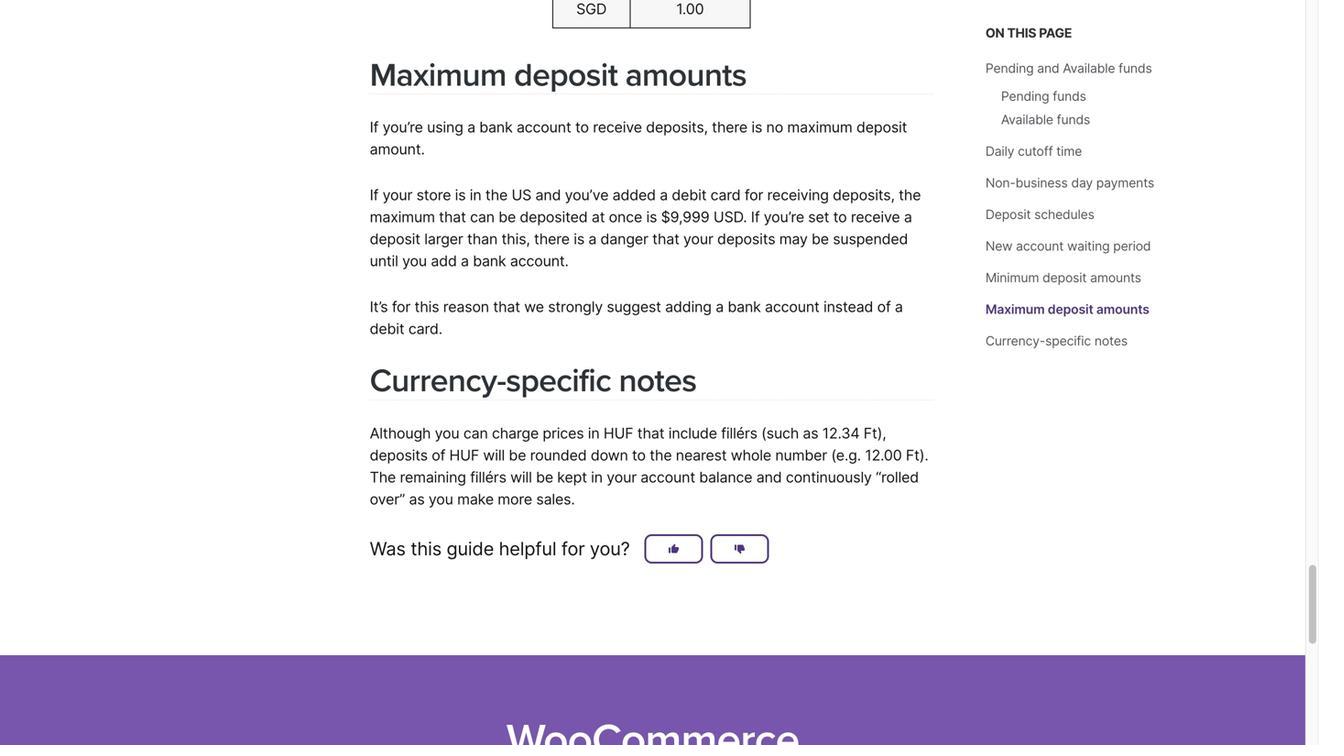 Task type: vqa. For each thing, say whether or not it's contained in the screenshot.
Service navigation menu element in the top of the page
no



Task type: describe. For each thing, give the bounding box(es) containing it.
0 vertical spatial notes
[[1095, 333, 1128, 349]]

to inside if you're using a bank account to receive deposits, there is no maximum deposit amount.
[[576, 118, 589, 136]]

adding
[[666, 298, 712, 316]]

that inside although you can charge prices in huf that include fillérs (such as 12.34 ft‎), deposits of huf will be rounded down to the nearest whole number (e.g. 12.00 ft‎). the remaining fillérs will be kept in your account balance and continuously "rolled over" as you make more sales.
[[638, 424, 665, 442]]

using
[[427, 118, 464, 136]]

0 vertical spatial your
[[383, 186, 413, 204]]

for inside if your store is in the us and you've added a debit card for receiving deposits, the maximum that can be deposited at once is $9,999 usd. if you're set to receive a deposit larger than this, there is a danger that your deposits may be suspended until you add a bank account.
[[745, 186, 764, 204]]

balance
[[700, 468, 753, 486]]

non-
[[986, 175, 1016, 191]]

store
[[417, 186, 451, 204]]

account inside if you're using a bank account to receive deposits, there is no maximum deposit amount.
[[517, 118, 572, 136]]

and inside if your store is in the us and you've added a debit card for receiving deposits, the maximum that can be deposited at once is $9,999 usd. if you're set to receive a deposit larger than this, there is a danger that your deposits may be suspended until you add a bank account.
[[536, 186, 561, 204]]

1 horizontal spatial fillérs
[[722, 424, 758, 442]]

there inside if you're using a bank account to receive deposits, there is no maximum deposit amount.
[[712, 118, 748, 136]]

sales.
[[537, 490, 575, 508]]

ft‎),
[[864, 424, 887, 442]]

debit inside if your store is in the us and you've added a debit card for receiving deposits, the maximum that can be deposited at once is $9,999 usd. if you're set to receive a deposit larger than this, there is a danger that your deposits may be suspended until you add a bank account.
[[672, 186, 707, 204]]

1 vertical spatial currency-
[[370, 362, 506, 401]]

$9,999
[[661, 208, 710, 226]]

this for page
[[1008, 25, 1037, 41]]

remaining
[[400, 468, 466, 486]]

be up sales.
[[536, 468, 554, 486]]

although
[[370, 424, 431, 442]]

deposit schedules
[[986, 207, 1095, 222]]

1 vertical spatial currency-specific notes
[[370, 362, 697, 401]]

added
[[613, 186, 656, 204]]

if your store is in the us and you've added a debit card for receiving deposits, the maximum that can be deposited at once is $9,999 usd. if you're set to receive a deposit larger than this, there is a danger that your deposits may be suspended until you add a bank account.
[[370, 186, 922, 270]]

it's for this reason that we strongly suggest adding a bank account instead of a debit card.
[[370, 298, 904, 338]]

this inside it's for this reason that we strongly suggest adding a bank account instead of a debit card.
[[415, 298, 439, 316]]

more
[[498, 490, 533, 508]]

be down charge
[[509, 446, 526, 464]]

pending for pending funds available funds
[[1002, 88, 1050, 104]]

us
[[512, 186, 532, 204]]

at
[[592, 208, 605, 226]]

available for and
[[1064, 60, 1116, 76]]

no
[[767, 118, 784, 136]]

1 vertical spatial maximum deposit amounts link
[[986, 302, 1150, 317]]

amounts for minimum deposit amounts 'link'
[[1091, 270, 1142, 286]]

add
[[431, 252, 457, 270]]

new account waiting period link
[[986, 238, 1152, 254]]

12.34
[[823, 424, 860, 442]]

account inside although you can charge prices in huf that include fillérs (such as 12.34 ft‎), deposits of huf will be rounded down to the nearest whole number (e.g. 12.00 ft‎). the remaining fillérs will be kept in your account balance and continuously "rolled over" as you make more sales.
[[641, 468, 696, 486]]

a up suspended at the right of the page
[[905, 208, 913, 226]]

although you can charge prices in huf that include fillérs (such as 12.34 ft‎), deposits of huf will be rounded down to the nearest whole number (e.g. 12.00 ft‎). the remaining fillérs will be kept in your account balance and continuously "rolled over" as you make more sales.
[[370, 424, 929, 508]]

suspended
[[833, 230, 909, 248]]

may
[[780, 230, 808, 248]]

your inside although you can charge prices in huf that include fillérs (such as 12.34 ft‎), deposits of huf will be rounded down to the nearest whole number (e.g. 12.00 ft‎). the remaining fillérs will be kept in your account balance and continuously "rolled over" as you make more sales.
[[607, 468, 637, 486]]

than
[[467, 230, 498, 248]]

until
[[370, 252, 399, 270]]

receive inside if your store is in the us and you've added a debit card for receiving deposits, the maximum that can be deposited at once is $9,999 usd. if you're set to receive a deposit larger than this, there is a danger that your deposits may be suspended until you add a bank account.
[[851, 208, 901, 226]]

vote up image
[[669, 543, 680, 555]]

daily cutoff time link
[[986, 143, 1083, 159]]

you've
[[565, 186, 609, 204]]

a down at
[[589, 230, 597, 248]]

the
[[370, 468, 396, 486]]

prices
[[543, 424, 584, 442]]

and inside although you can charge prices in huf that include fillérs (such as 12.34 ft‎), deposits of huf will be rounded down to the nearest whole number (e.g. 12.00 ft‎). the remaining fillérs will be kept in your account balance and continuously "rolled over" as you make more sales.
[[757, 468, 782, 486]]

0 vertical spatial will
[[483, 446, 505, 464]]

deposits inside although you can charge prices in huf that include fillérs (such as 12.34 ft‎), deposits of huf will be rounded down to the nearest whole number (e.g. 12.00 ft‎). the remaining fillérs will be kept in your account balance and continuously "rolled over" as you make more sales.
[[370, 446, 428, 464]]

the inside although you can charge prices in huf that include fillérs (such as 12.34 ft‎), deposits of huf will be rounded down to the nearest whole number (e.g. 12.00 ft‎). the remaining fillérs will be kept in your account balance and continuously "rolled over" as you make more sales.
[[650, 446, 672, 464]]

12.00
[[866, 446, 902, 464]]

of inside although you can charge prices in huf that include fillérs (such as 12.34 ft‎), deposits of huf will be rounded down to the nearest whole number (e.g. 12.00 ft‎). the remaining fillérs will be kept in your account balance and continuously "rolled over" as you make more sales.
[[432, 446, 446, 464]]

deposit
[[986, 207, 1032, 222]]

1 vertical spatial in
[[588, 424, 600, 442]]

on this page
[[986, 25, 1073, 41]]

that down the $9,999
[[653, 230, 680, 248]]

"rolled
[[876, 468, 919, 486]]

2 horizontal spatial your
[[684, 230, 714, 248]]

0 horizontal spatial the
[[486, 186, 508, 204]]

1 vertical spatial notes
[[619, 362, 697, 401]]

(e.g.
[[832, 446, 862, 464]]

if you're using a bank account to receive deposits, there is no maximum deposit amount.
[[370, 118, 908, 158]]

schedules
[[1035, 207, 1095, 222]]

minimum deposit amounts link
[[986, 270, 1142, 286]]

non-business day payments
[[986, 175, 1155, 191]]

over"
[[370, 490, 405, 508]]

daily
[[986, 143, 1015, 159]]

business
[[1016, 175, 1069, 191]]

if for if you're using a bank account to receive deposits, there is no maximum deposit amount.
[[370, 118, 379, 136]]

waiting
[[1068, 238, 1110, 254]]

0 vertical spatial maximum deposit amounts link
[[370, 56, 747, 95]]

larger
[[425, 230, 464, 248]]

instead
[[824, 298, 874, 316]]

account inside it's for this reason that we strongly suggest adding a bank account instead of a debit card.
[[765, 298, 820, 316]]

you?
[[590, 537, 630, 560]]

account down 'deposit schedules' at the top
[[1017, 238, 1064, 254]]

funds for pending funds available funds
[[1058, 112, 1091, 127]]

usd.
[[714, 208, 747, 226]]

is inside if you're using a bank account to receive deposits, there is no maximum deposit amount.
[[752, 118, 763, 136]]

on
[[986, 25, 1005, 41]]

1 horizontal spatial currency-
[[986, 333, 1046, 349]]

maximum deposit amounts for topmost maximum deposit amounts link
[[370, 56, 747, 95]]

suggest
[[607, 298, 662, 316]]

1 vertical spatial you
[[435, 424, 460, 442]]

pending and available funds link
[[986, 60, 1153, 76]]

this,
[[502, 230, 530, 248]]

be up this,
[[499, 208, 516, 226]]

number
[[776, 446, 828, 464]]

a right adding
[[716, 298, 724, 316]]

it's
[[370, 298, 388, 316]]

receive inside if you're using a bank account to receive deposits, there is no maximum deposit amount.
[[593, 118, 642, 136]]

1 vertical spatial maximum
[[986, 302, 1045, 317]]

2 vertical spatial in
[[591, 468, 603, 486]]

receiving
[[768, 186, 829, 204]]

pending funds link
[[1002, 88, 1087, 104]]

daily cutoff time
[[986, 143, 1083, 159]]

0 vertical spatial currency-specific notes link
[[986, 333, 1128, 349]]

set
[[809, 208, 830, 226]]

continuously
[[786, 468, 872, 486]]

a inside if you're using a bank account to receive deposits, there is no maximum deposit amount.
[[468, 118, 476, 136]]

1 horizontal spatial for
[[562, 537, 585, 560]]

guide
[[447, 537, 494, 560]]

minimum
[[986, 270, 1040, 286]]

0 horizontal spatial maximum
[[370, 56, 507, 95]]

0 horizontal spatial currency-specific notes link
[[370, 362, 697, 401]]

pending and available funds
[[986, 60, 1153, 76]]

rounded
[[530, 446, 587, 464]]

1 vertical spatial as
[[409, 490, 425, 508]]

deposits, inside if you're using a bank account to receive deposits, there is no maximum deposit amount.
[[646, 118, 708, 136]]

0 horizontal spatial specific
[[506, 362, 611, 401]]

1 horizontal spatial as
[[803, 424, 819, 442]]

nearest
[[676, 446, 727, 464]]



Task type: locate. For each thing, give the bounding box(es) containing it.
1 horizontal spatial currency-specific notes link
[[986, 333, 1128, 349]]

0 vertical spatial this
[[1008, 25, 1037, 41]]

you down remaining
[[429, 490, 454, 508]]

new account waiting period
[[986, 238, 1152, 254]]

1 vertical spatial if
[[370, 186, 379, 204]]

notes down minimum deposit amounts at the right top
[[1095, 333, 1128, 349]]

a right the using
[[468, 118, 476, 136]]

1 vertical spatial deposits,
[[833, 186, 895, 204]]

page
[[1040, 25, 1073, 41]]

2 vertical spatial you
[[429, 490, 454, 508]]

if inside if you're using a bank account to receive deposits, there is no maximum deposit amount.
[[370, 118, 379, 136]]

deposit schedules link
[[986, 207, 1095, 222]]

1 horizontal spatial you're
[[764, 208, 805, 226]]

1 horizontal spatial specific
[[1046, 333, 1092, 349]]

if for if your store is in the us and you've added a debit card for receiving deposits, the maximum that can be deposited at once is $9,999 usd. if you're set to receive a deposit larger than this, there is a danger that your deposits may be suspended until you add a bank account.
[[370, 186, 379, 204]]

1 vertical spatial amounts
[[1091, 270, 1142, 286]]

payments
[[1097, 175, 1155, 191]]

deposits, inside if your store is in the us and you've added a debit card for receiving deposits, the maximum that can be deposited at once is $9,999 usd. if you're set to receive a deposit larger than this, there is a danger that your deposits may be suspended until you add a bank account.
[[833, 186, 895, 204]]

2 vertical spatial and
[[757, 468, 782, 486]]

is left "no"
[[752, 118, 763, 136]]

deposited
[[520, 208, 588, 226]]

deposits, up added at top
[[646, 118, 708, 136]]

1 horizontal spatial to
[[632, 446, 646, 464]]

1 vertical spatial your
[[684, 230, 714, 248]]

maximum
[[370, 56, 507, 95], [986, 302, 1045, 317]]

1 vertical spatial can
[[464, 424, 488, 442]]

0 horizontal spatial notes
[[619, 362, 697, 401]]

1 horizontal spatial available
[[1064, 60, 1116, 76]]

was this guide helpful for you?
[[370, 537, 630, 560]]

available down page
[[1064, 60, 1116, 76]]

funds for pending and available funds
[[1119, 60, 1153, 76]]

1 vertical spatial debit
[[370, 320, 405, 338]]

deposits down the "usd."
[[718, 230, 776, 248]]

pending up available funds link
[[1002, 88, 1050, 104]]

can left charge
[[464, 424, 488, 442]]

charge
[[492, 424, 539, 442]]

account left the instead
[[765, 298, 820, 316]]

period
[[1114, 238, 1152, 254]]

the up suspended at the right of the page
[[899, 186, 922, 204]]

1 vertical spatial deposits
[[370, 446, 428, 464]]

danger
[[601, 230, 649, 248]]

0 horizontal spatial huf
[[450, 446, 480, 464]]

0 vertical spatial can
[[470, 208, 495, 226]]

0 vertical spatial maximum
[[370, 56, 507, 95]]

receive
[[593, 118, 642, 136], [851, 208, 901, 226]]

1 vertical spatial huf
[[450, 446, 480, 464]]

0 vertical spatial and
[[1038, 60, 1060, 76]]

1 horizontal spatial will
[[511, 468, 532, 486]]

as down remaining
[[409, 490, 425, 508]]

0 vertical spatial currency-
[[986, 333, 1046, 349]]

can inside although you can charge prices in huf that include fillérs (such as 12.34 ft‎), deposits of huf will be rounded down to the nearest whole number (e.g. 12.00 ft‎). the remaining fillérs will be kept in your account balance and continuously "rolled over" as you make more sales.
[[464, 424, 488, 442]]

amounts for topmost maximum deposit amounts link
[[626, 56, 747, 95]]

maximum deposit amounts down sgd
[[370, 56, 747, 95]]

new
[[986, 238, 1013, 254]]

available inside "pending funds available funds"
[[1002, 112, 1054, 127]]

0 vertical spatial fillérs
[[722, 424, 758, 442]]

there inside if your store is in the us and you've added a debit card for receiving deposits, the maximum that can be deposited at once is $9,999 usd. if you're set to receive a deposit larger than this, there is a danger that your deposits may be suspended until you add a bank account.
[[534, 230, 570, 248]]

1 horizontal spatial receive
[[851, 208, 901, 226]]

the left us
[[486, 186, 508, 204]]

can inside if your store is in the us and you've added a debit card for receiving deposits, the maximum that can be deposited at once is $9,999 usd. if you're set to receive a deposit larger than this, there is a danger that your deposits may be suspended until you add a bank account.
[[470, 208, 495, 226]]

and up pending funds link
[[1038, 60, 1060, 76]]

the down 'include'
[[650, 446, 672, 464]]

pending down on on the right of page
[[986, 60, 1034, 76]]

debit down 'it's'
[[370, 320, 405, 338]]

0 vertical spatial you're
[[383, 118, 423, 136]]

pending for pending and available funds
[[986, 60, 1034, 76]]

vote down image
[[735, 543, 746, 555]]

currency- down the card. on the top left of the page
[[370, 362, 506, 401]]

maximum deposit amounts link down minimum deposit amounts 'link'
[[986, 302, 1150, 317]]

a right add
[[461, 252, 469, 270]]

to right the set
[[834, 208, 847, 226]]

strongly
[[548, 298, 603, 316]]

currency-specific notes down minimum deposit amounts at the right top
[[986, 333, 1128, 349]]

receive up suspended at the right of the page
[[851, 208, 901, 226]]

maximum down minimum
[[986, 302, 1045, 317]]

0 vertical spatial as
[[803, 424, 819, 442]]

0 vertical spatial deposits
[[718, 230, 776, 248]]

0 vertical spatial deposits,
[[646, 118, 708, 136]]

is
[[752, 118, 763, 136], [455, 186, 466, 204], [647, 208, 657, 226], [574, 230, 585, 248]]

1 vertical spatial available
[[1002, 112, 1054, 127]]

reason
[[443, 298, 489, 316]]

2 vertical spatial funds
[[1058, 112, 1091, 127]]

if
[[370, 118, 379, 136], [370, 186, 379, 204], [751, 208, 760, 226]]

helpful
[[499, 537, 557, 560]]

0 vertical spatial amounts
[[626, 56, 747, 95]]

can up than
[[470, 208, 495, 226]]

we
[[525, 298, 544, 316]]

1 vertical spatial this
[[415, 298, 439, 316]]

currency- down minimum
[[986, 333, 1046, 349]]

0 horizontal spatial deposits
[[370, 446, 428, 464]]

0 vertical spatial to
[[576, 118, 589, 136]]

huf up remaining
[[450, 446, 480, 464]]

day
[[1072, 175, 1094, 191]]

of up remaining
[[432, 446, 446, 464]]

this right was
[[411, 537, 442, 560]]

your left store
[[383, 186, 413, 204]]

bank down than
[[473, 252, 506, 270]]

maximum up the using
[[370, 56, 507, 95]]

specific up the prices
[[506, 362, 611, 401]]

deposit inside if you're using a bank account to receive deposits, there is no maximum deposit amount.
[[857, 118, 908, 136]]

specific
[[1046, 333, 1092, 349], [506, 362, 611, 401]]

in
[[470, 186, 482, 204], [588, 424, 600, 442], [591, 468, 603, 486]]

1 vertical spatial of
[[432, 446, 446, 464]]

0 vertical spatial pending
[[986, 60, 1034, 76]]

you're up may
[[764, 208, 805, 226]]

minimum deposit amounts
[[986, 270, 1142, 286]]

deposits, up suspended at the right of the page
[[833, 186, 895, 204]]

1 horizontal spatial maximum
[[788, 118, 853, 136]]

2 vertical spatial this
[[411, 537, 442, 560]]

if right the "usd."
[[751, 208, 760, 226]]

your
[[383, 186, 413, 204], [684, 230, 714, 248], [607, 468, 637, 486]]

notes
[[1095, 333, 1128, 349], [619, 362, 697, 401]]

currency-specific notes up charge
[[370, 362, 697, 401]]

bank inside it's for this reason that we strongly suggest adding a bank account instead of a debit card.
[[728, 298, 761, 316]]

deposits,
[[646, 118, 708, 136], [833, 186, 895, 204]]

receive up added at top
[[593, 118, 642, 136]]

deposits down although
[[370, 446, 428, 464]]

specific down minimum deposit amounts at the right top
[[1046, 333, 1092, 349]]

1 vertical spatial you're
[[764, 208, 805, 226]]

1 horizontal spatial huf
[[604, 424, 634, 442]]

amount.
[[370, 140, 425, 158]]

you're inside if your store is in the us and you've added a debit card for receiving deposits, the maximum that can be deposited at once is $9,999 usd. if you're set to receive a deposit larger than this, there is a danger that your deposits may be suspended until you add a bank account.
[[764, 208, 805, 226]]

that up the larger
[[439, 208, 466, 226]]

1 horizontal spatial maximum
[[986, 302, 1045, 317]]

0 horizontal spatial to
[[576, 118, 589, 136]]

of
[[878, 298, 892, 316], [432, 446, 446, 464]]

bank right adding
[[728, 298, 761, 316]]

notes up 'include'
[[619, 362, 697, 401]]

to inside if your store is in the us and you've added a debit card for receiving deposits, the maximum that can be deposited at once is $9,999 usd. if you're set to receive a deposit larger than this, there is a danger that your deposits may be suspended until you add a bank account.
[[834, 208, 847, 226]]

available
[[1064, 60, 1116, 76], [1002, 112, 1054, 127]]

2 vertical spatial your
[[607, 468, 637, 486]]

1 vertical spatial there
[[534, 230, 570, 248]]

1 vertical spatial maximum
[[370, 208, 435, 226]]

1 horizontal spatial maximum deposit amounts link
[[986, 302, 1150, 317]]

0 horizontal spatial and
[[536, 186, 561, 204]]

a right added at top
[[660, 186, 668, 204]]

time
[[1057, 143, 1083, 159]]

account
[[517, 118, 572, 136], [1017, 238, 1064, 254], [765, 298, 820, 316], [641, 468, 696, 486]]

0 vertical spatial currency-specific notes
[[986, 333, 1128, 349]]

0 vertical spatial for
[[745, 186, 764, 204]]

2 vertical spatial to
[[632, 446, 646, 464]]

you're up amount.
[[383, 118, 423, 136]]

maximum inside if your store is in the us and you've added a debit card for receiving deposits, the maximum that can be deposited at once is $9,999 usd. if you're set to receive a deposit larger than this, there is a danger that your deposits may be suspended until you add a bank account.
[[370, 208, 435, 226]]

there down 'deposited'
[[534, 230, 570, 248]]

2 horizontal spatial to
[[834, 208, 847, 226]]

pending inside "pending funds available funds"
[[1002, 88, 1050, 104]]

to up you've
[[576, 118, 589, 136]]

0 horizontal spatial receive
[[593, 118, 642, 136]]

2 horizontal spatial the
[[899, 186, 922, 204]]

0 horizontal spatial available
[[1002, 112, 1054, 127]]

maximum deposit amounts link
[[370, 56, 747, 95], [986, 302, 1150, 317]]

1 horizontal spatial currency-specific notes
[[986, 333, 1128, 349]]

and down whole
[[757, 468, 782, 486]]

that
[[439, 208, 466, 226], [653, 230, 680, 248], [493, 298, 521, 316], [638, 424, 665, 442]]

you left add
[[403, 252, 427, 270]]

make
[[457, 490, 494, 508]]

for
[[745, 186, 764, 204], [392, 298, 411, 316], [562, 537, 585, 560]]

maximum deposit amounts for the bottommost maximum deposit amounts link
[[986, 302, 1150, 317]]

fillérs
[[722, 424, 758, 442], [470, 468, 507, 486]]

maximum down store
[[370, 208, 435, 226]]

is down 'deposited'
[[574, 230, 585, 248]]

there
[[712, 118, 748, 136], [534, 230, 570, 248]]

1 vertical spatial funds
[[1053, 88, 1087, 104]]

1 vertical spatial pending
[[1002, 88, 1050, 104]]

0 horizontal spatial currency-specific notes
[[370, 362, 697, 401]]

card
[[711, 186, 741, 204]]

0 vertical spatial receive
[[593, 118, 642, 136]]

1.00
[[677, 0, 704, 18]]

2 horizontal spatial for
[[745, 186, 764, 204]]

there left "no"
[[712, 118, 748, 136]]

as
[[803, 424, 819, 442], [409, 490, 425, 508]]

is right store
[[455, 186, 466, 204]]

1 horizontal spatial notes
[[1095, 333, 1128, 349]]

of inside it's for this reason that we strongly suggest adding a bank account instead of a debit card.
[[878, 298, 892, 316]]

that inside it's for this reason that we strongly suggest adding a bank account instead of a debit card.
[[493, 298, 521, 316]]

pending funds available funds
[[1002, 88, 1091, 127]]

deposits
[[718, 230, 776, 248], [370, 446, 428, 464]]

1 horizontal spatial of
[[878, 298, 892, 316]]

in right kept
[[591, 468, 603, 486]]

bank inside if you're using a bank account to receive deposits, there is no maximum deposit amount.
[[480, 118, 513, 136]]

0 vertical spatial available
[[1064, 60, 1116, 76]]

once
[[609, 208, 643, 226]]

will up more
[[511, 468, 532, 486]]

to inside although you can charge prices in huf that include fillérs (such as 12.34 ft‎), deposits of huf will be rounded down to the nearest whole number (e.g. 12.00 ft‎). the remaining fillérs will be kept in your account balance and continuously "rolled over" as you make more sales.
[[632, 446, 646, 464]]

account.
[[510, 252, 569, 270]]

a
[[468, 118, 476, 136], [660, 186, 668, 204], [905, 208, 913, 226], [589, 230, 597, 248], [461, 252, 469, 270], [716, 298, 724, 316], [895, 298, 904, 316]]

0 horizontal spatial for
[[392, 298, 411, 316]]

available down pending funds link
[[1002, 112, 1054, 127]]

0 vertical spatial if
[[370, 118, 379, 136]]

ft‎).
[[906, 446, 929, 464]]

and
[[1038, 60, 1060, 76], [536, 186, 561, 204], [757, 468, 782, 486]]

include
[[669, 424, 718, 442]]

cutoff
[[1018, 143, 1054, 159]]

deposit
[[514, 56, 618, 95], [857, 118, 908, 136], [370, 230, 421, 248], [1043, 270, 1087, 286], [1048, 302, 1094, 317]]

1 vertical spatial fillérs
[[470, 468, 507, 486]]

maximum deposit amounts down minimum deposit amounts 'link'
[[986, 302, 1150, 317]]

that left 'include'
[[638, 424, 665, 442]]

0 vertical spatial specific
[[1046, 333, 1092, 349]]

1 horizontal spatial there
[[712, 118, 748, 136]]

1 horizontal spatial deposits,
[[833, 186, 895, 204]]

be down the set
[[812, 230, 829, 248]]

to
[[576, 118, 589, 136], [834, 208, 847, 226], [632, 446, 646, 464]]

down
[[591, 446, 629, 464]]

kept
[[558, 468, 587, 486]]

fillérs up whole
[[722, 424, 758, 442]]

debit up the $9,999
[[672, 186, 707, 204]]

bank inside if your store is in the us and you've added a debit card for receiving deposits, the maximum that can be deposited at once is $9,999 usd. if you're set to receive a deposit larger than this, there is a danger that your deposits may be suspended until you add a bank account.
[[473, 252, 506, 270]]

for inside it's for this reason that we strongly suggest adding a bank account instead of a debit card.
[[392, 298, 411, 316]]

this up the card. on the top left of the page
[[415, 298, 439, 316]]

amounts
[[626, 56, 747, 95], [1091, 270, 1142, 286], [1097, 302, 1150, 317]]

that left we
[[493, 298, 521, 316]]

is right once
[[647, 208, 657, 226]]

this for guide
[[411, 537, 442, 560]]

0 vertical spatial maximum
[[788, 118, 853, 136]]

maximum inside if you're using a bank account to receive deposits, there is no maximum deposit amount.
[[788, 118, 853, 136]]

card.
[[409, 320, 443, 338]]

you inside if your store is in the us and you've added a debit card for receiving deposits, the maximum that can be deposited at once is $9,999 usd. if you're set to receive a deposit larger than this, there is a danger that your deposits may be suspended until you add a bank account.
[[403, 252, 427, 270]]

0 vertical spatial huf
[[604, 424, 634, 442]]

debit inside it's for this reason that we strongly suggest adding a bank account instead of a debit card.
[[370, 320, 405, 338]]

0 vertical spatial debit
[[672, 186, 707, 204]]

this right on on the right of page
[[1008, 25, 1037, 41]]

was
[[370, 537, 406, 560]]

account up us
[[517, 118, 572, 136]]

whole
[[731, 446, 772, 464]]

if up amount.
[[370, 118, 379, 136]]

in right store
[[470, 186, 482, 204]]

available funds link
[[1002, 112, 1091, 127]]

available for funds
[[1002, 112, 1054, 127]]

sgd
[[577, 0, 607, 18]]

be
[[499, 208, 516, 226], [812, 230, 829, 248], [509, 446, 526, 464], [536, 468, 554, 486]]

maximum deposit amounts link down sgd
[[370, 56, 747, 95]]

you're inside if you're using a bank account to receive deposits, there is no maximum deposit amount.
[[383, 118, 423, 136]]

amounts for the bottommost maximum deposit amounts link
[[1097, 302, 1150, 317]]

0 vertical spatial in
[[470, 186, 482, 204]]

1 horizontal spatial maximum deposit amounts
[[986, 302, 1150, 317]]

huf up down
[[604, 424, 634, 442]]

deposit inside if your store is in the us and you've added a debit card for receiving deposits, the maximum that can be deposited at once is $9,999 usd. if you're set to receive a deposit larger than this, there is a danger that your deposits may be suspended until you add a bank account.
[[370, 230, 421, 248]]

account down the nearest on the right bottom of page
[[641, 468, 696, 486]]

you
[[403, 252, 427, 270], [435, 424, 460, 442], [429, 490, 454, 508]]

in up down
[[588, 424, 600, 442]]

maximum
[[788, 118, 853, 136], [370, 208, 435, 226]]

and up 'deposited'
[[536, 186, 561, 204]]

1 vertical spatial and
[[536, 186, 561, 204]]

debit
[[672, 186, 707, 204], [370, 320, 405, 338]]

if down amount.
[[370, 186, 379, 204]]

will down charge
[[483, 446, 505, 464]]

currency-specific notes link up charge
[[370, 362, 697, 401]]

1 vertical spatial to
[[834, 208, 847, 226]]

currency-specific notes link down minimum deposit amounts at the right top
[[986, 333, 1128, 349]]

0 horizontal spatial as
[[409, 490, 425, 508]]

of right the instead
[[878, 298, 892, 316]]

fillérs up make
[[470, 468, 507, 486]]

0 horizontal spatial currency-
[[370, 362, 506, 401]]

as up 'number'
[[803, 424, 819, 442]]

0 vertical spatial you
[[403, 252, 427, 270]]

in inside if your store is in the us and you've added a debit card for receiving deposits, the maximum that can be deposited at once is $9,999 usd. if you're set to receive a deposit larger than this, there is a danger that your deposits may be suspended until you add a bank account.
[[470, 186, 482, 204]]

bank right the using
[[480, 118, 513, 136]]

(such
[[762, 424, 799, 442]]

your down the $9,999
[[684, 230, 714, 248]]

you up remaining
[[435, 424, 460, 442]]

your down down
[[607, 468, 637, 486]]

maximum right "no"
[[788, 118, 853, 136]]

2 vertical spatial if
[[751, 208, 760, 226]]

non-business day payments link
[[986, 175, 1155, 191]]

0 horizontal spatial maximum
[[370, 208, 435, 226]]

0 horizontal spatial maximum deposit amounts
[[370, 56, 747, 95]]

to right down
[[632, 446, 646, 464]]

0 horizontal spatial fillérs
[[470, 468, 507, 486]]

0 horizontal spatial debit
[[370, 320, 405, 338]]

for left you?
[[562, 537, 585, 560]]

currency-specific notes link
[[986, 333, 1128, 349], [370, 362, 697, 401]]

for right card
[[745, 186, 764, 204]]

a right the instead
[[895, 298, 904, 316]]

deposits inside if your store is in the us and you've added a debit card for receiving deposits, the maximum that can be deposited at once is $9,999 usd. if you're set to receive a deposit larger than this, there is a danger that your deposits may be suspended until you add a bank account.
[[718, 230, 776, 248]]

for right 'it's'
[[392, 298, 411, 316]]



